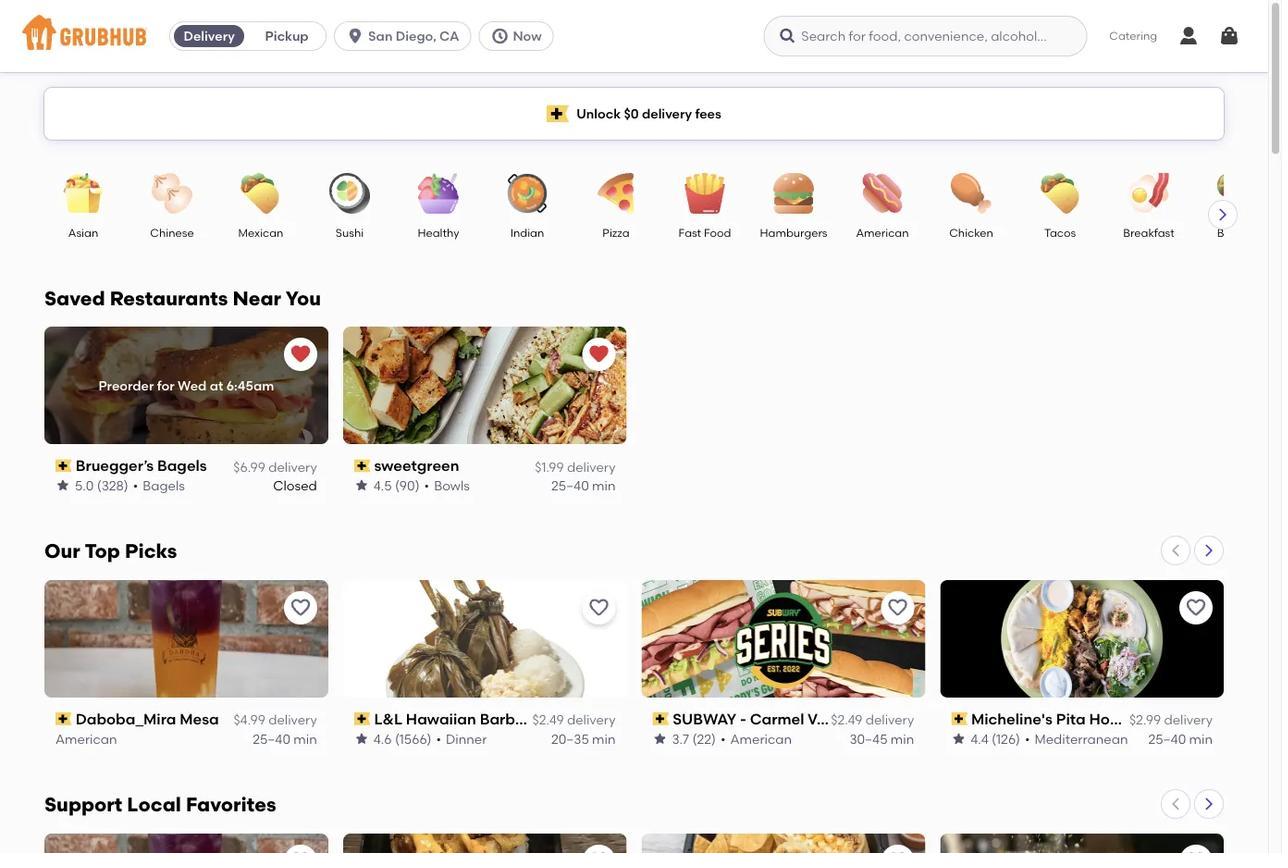 Task type: describe. For each thing, give the bounding box(es) containing it.
daboba_mira
[[76, 710, 176, 728]]

micheline's pita house (la jolla) logo image
[[941, 580, 1225, 698]]

hamburgers
[[760, 226, 828, 239]]

save this restaurant button for "subway - carmel valey logo"
[[881, 591, 915, 625]]

4.5 (90)
[[374, 478, 420, 493]]

• for micheline's pita house (la jolla)
[[1026, 731, 1031, 747]]

preorder for wed at 6:45am
[[98, 378, 274, 393]]

subway - carmel valey logo image
[[642, 580, 926, 698]]

healthy
[[418, 226, 460, 239]]

1 daboba_mira mesa logo image from the top
[[44, 580, 328, 698]]

subscription pass image for micheline's pita house (la jolla)
[[952, 713, 968, 726]]

delivery for micheline's pita house (la jolla)
[[1165, 712, 1214, 728]]

$4.99 delivery
[[234, 712, 317, 728]]

fees
[[696, 106, 722, 122]]

healthy image
[[406, 173, 471, 214]]

house
[[1090, 710, 1136, 728]]

chicken image
[[940, 173, 1004, 214]]

chinese
[[150, 226, 194, 239]]

bruegger's bagels
[[76, 457, 207, 475]]

$6.99 delivery
[[234, 459, 317, 475]]

subway
[[673, 710, 737, 728]]

$2.99
[[1130, 712, 1162, 728]]

save this restaurant button for the l&l hawaiian barbecue logo
[[583, 591, 616, 625]]

delivery for bruegger's bagels
[[269, 459, 317, 475]]

4.4 (126)
[[971, 731, 1021, 747]]

25–40 min for daboba_mira mesa
[[253, 731, 317, 747]]

delivery for sweetgreen
[[567, 459, 616, 475]]

restaurants
[[110, 287, 228, 311]]

our top picks
[[44, 540, 177, 563]]

6:45am
[[227, 378, 274, 393]]

you
[[286, 287, 321, 311]]

caret left icon image for our top picks
[[1169, 543, 1184, 558]]

$2.49 for l&l hawaiian barbecue
[[533, 712, 564, 728]]

bagels for • bagels
[[143, 478, 185, 493]]

top
[[85, 540, 120, 563]]

caret right icon image for picks
[[1202, 543, 1217, 558]]

caret left icon image for support local favorites
[[1169, 797, 1184, 812]]

3.7
[[673, 731, 690, 747]]

• for bruegger's bagels
[[133, 478, 138, 493]]

support local favorites
[[44, 793, 276, 817]]

1 horizontal spatial american
[[731, 731, 792, 747]]

pita
[[1057, 710, 1086, 728]]

(22)
[[693, 731, 716, 747]]

hawaiian
[[406, 710, 477, 728]]

sushi image
[[318, 173, 382, 214]]

barbecue
[[480, 710, 551, 728]]

breakfast
[[1124, 226, 1175, 239]]

subway - carmel valey
[[673, 710, 848, 728]]

(1566)
[[395, 731, 432, 747]]

delivery button
[[170, 21, 248, 51]]

0 horizontal spatial american
[[56, 731, 117, 747]]

mesa
[[180, 710, 219, 728]]

25–40 for micheline's pita house (la jolla)
[[1149, 731, 1187, 747]]

saved restaurant button for sweetgreen
[[583, 338, 616, 371]]

$2.49 delivery for subway - carmel valey
[[832, 712, 915, 728]]

sweetgreen logo image
[[343, 327, 627, 444]]

delivery for l&l hawaiian barbecue
[[567, 712, 616, 728]]

asian image
[[51, 173, 116, 214]]

subscription pass image for sweetgreen
[[354, 459, 371, 472]]

star icon image for micheline's pita house (la jolla)
[[952, 732, 967, 747]]

american image
[[851, 173, 915, 214]]

4.5
[[374, 478, 392, 493]]

burritos
[[1218, 226, 1259, 239]]

$2.49 for subway - carmel valey
[[832, 712, 863, 728]]

(126)
[[992, 731, 1021, 747]]

grubhub plus flag logo image
[[547, 105, 569, 123]]

$1.99 delivery
[[535, 459, 616, 475]]

star icon image for l&l hawaiian barbecue
[[354, 732, 369, 747]]

asian
[[68, 226, 98, 239]]

save this restaurant image for daboba_mira mesa
[[290, 597, 312, 619]]

25–40 min for sweetgreen
[[552, 478, 616, 493]]

delivery for daboba_mira mesa
[[269, 712, 317, 728]]

our
[[44, 540, 80, 563]]

• mediterranean
[[1026, 731, 1129, 747]]

3.7 (22)
[[673, 731, 716, 747]]

subscription pass image for subway - carmel valey
[[653, 713, 669, 726]]

1 horizontal spatial svg image
[[1219, 25, 1241, 47]]

subscription pass image for daboba_mira mesa
[[56, 713, 72, 726]]

pickup
[[265, 28, 309, 44]]

jolla)
[[1167, 710, 1209, 728]]

l&l hawaiian barbecue logo image
[[343, 580, 627, 698]]

25–40 for daboba_mira mesa
[[253, 731, 291, 747]]

Search for food, convenience, alcohol... search field
[[764, 16, 1088, 56]]

save this restaurant image for the l&l hawaiian barbecue logo
[[588, 597, 610, 619]]

2 daboba_mira mesa logo image from the top
[[44, 834, 328, 853]]

local
[[127, 793, 181, 817]]

preorder
[[98, 378, 154, 393]]

save this restaurant button for cross street chicken and beer logo
[[1180, 845, 1214, 853]]

20–35 min
[[552, 731, 616, 747]]

hamburgers image
[[762, 173, 827, 214]]

save this restaurant button for micheline's pita house (la jolla) logo
[[1180, 591, 1214, 625]]

chicken
[[950, 226, 994, 239]]

bowls
[[434, 478, 470, 493]]

• dinner
[[436, 731, 487, 747]]

dinner
[[446, 731, 487, 747]]

favorites
[[186, 793, 276, 817]]

pizza
[[603, 226, 630, 239]]

save this restaurant image for mike's red tacos logo
[[887, 850, 909, 853]]

carmel
[[750, 710, 805, 728]]

• bowls
[[425, 478, 470, 493]]

saved restaurant image for bruegger's bagels
[[290, 343, 312, 366]]

4.6 (1566)
[[374, 731, 432, 747]]

wed
[[178, 378, 207, 393]]

l&l
[[374, 710, 403, 728]]

$2.49 delivery for l&l hawaiian barbecue
[[533, 712, 616, 728]]

tacos image
[[1028, 173, 1093, 214]]

subscription pass image for l&l hawaiian barbecue
[[354, 713, 371, 726]]



Task type: vqa. For each thing, say whether or not it's contained in the screenshot.


Task type: locate. For each thing, give the bounding box(es) containing it.
closed
[[273, 478, 317, 493]]

catering
[[1110, 29, 1158, 42]]

0 horizontal spatial save this restaurant image
[[290, 597, 312, 619]]

0 horizontal spatial $2.49
[[533, 712, 564, 728]]

saved
[[44, 287, 105, 311]]

min for daboba_mira mesa
[[294, 731, 317, 747]]

min down $4.99 delivery
[[294, 731, 317, 747]]

2 horizontal spatial svg image
[[1178, 25, 1201, 47]]

1 vertical spatial caret right icon image
[[1202, 543, 1217, 558]]

25–40 down the $1.99 delivery
[[552, 478, 589, 493]]

(90)
[[395, 478, 420, 493]]

• right (90)
[[425, 478, 430, 493]]

saved restaurant button for bruegger's bagels
[[284, 338, 317, 371]]

bagels
[[157, 457, 207, 475], [143, 478, 185, 493]]

caret right icon image
[[1216, 207, 1231, 222], [1202, 543, 1217, 558], [1202, 797, 1217, 812]]

star icon image left 5.0
[[56, 478, 70, 493]]

0 vertical spatial caret right icon image
[[1216, 207, 1231, 222]]

subscription pass image left the subway
[[653, 713, 669, 726]]

0 horizontal spatial $2.49 delivery
[[533, 712, 616, 728]]

micheline's pita house (la jolla)
[[972, 710, 1209, 728]]

delivery right '$4.99'
[[269, 712, 317, 728]]

american down 'daboba_mira'
[[56, 731, 117, 747]]

min down the $1.99 delivery
[[593, 478, 616, 493]]

fast food
[[679, 226, 732, 239]]

$4.99
[[234, 712, 266, 728]]

0 vertical spatial daboba_mira mesa logo image
[[44, 580, 328, 698]]

5.0 (328)
[[75, 478, 128, 493]]

at
[[210, 378, 223, 393]]

subscription pass image
[[56, 459, 72, 472], [354, 459, 371, 472], [354, 713, 371, 726], [653, 713, 669, 726]]

delivery right (la
[[1165, 712, 1214, 728]]

caret left icon image
[[1169, 543, 1184, 558], [1169, 797, 1184, 812]]

min down jolla)
[[1190, 731, 1214, 747]]

san diego, ca button
[[334, 21, 479, 51]]

2 $2.49 from the left
[[832, 712, 863, 728]]

star icon image
[[56, 478, 70, 493], [354, 478, 369, 493], [354, 732, 369, 747], [653, 732, 668, 747], [952, 732, 967, 747]]

bagels for bruegger's bagels
[[157, 457, 207, 475]]

• bagels
[[133, 478, 185, 493]]

20–35
[[552, 731, 589, 747]]

2 vertical spatial caret right icon image
[[1202, 797, 1217, 812]]

$2.49 delivery up 30–45 at right
[[832, 712, 915, 728]]

1 save this restaurant image from the left
[[290, 597, 312, 619]]

svg image
[[1178, 25, 1201, 47], [346, 27, 365, 45], [491, 27, 509, 45]]

svg image
[[1219, 25, 1241, 47], [779, 27, 797, 45]]

subscription pass image left l&l
[[354, 713, 371, 726]]

svg image inside san diego, ca button
[[346, 27, 365, 45]]

micheline's
[[972, 710, 1053, 728]]

0 vertical spatial bagels
[[157, 457, 207, 475]]

delivery up the 20–35 min
[[567, 712, 616, 728]]

30–45 min
[[850, 731, 915, 747]]

25–40 min
[[552, 478, 616, 493], [253, 731, 317, 747], [1149, 731, 1214, 747]]

• right "(126)" at the bottom
[[1026, 731, 1031, 747]]

25–40 min down $4.99 delivery
[[253, 731, 317, 747]]

subscription pass image
[[56, 713, 72, 726], [952, 713, 968, 726]]

$6.99
[[234, 459, 266, 475]]

svg image left "san" at the left top of page
[[346, 27, 365, 45]]

5.0
[[75, 478, 94, 493]]

saved restaurants near you
[[44, 287, 321, 311]]

$2.49 up 30–45 at right
[[832, 712, 863, 728]]

save this restaurant image
[[290, 597, 312, 619], [1186, 597, 1208, 619]]

1 vertical spatial caret left icon image
[[1169, 797, 1184, 812]]

2 horizontal spatial american
[[857, 226, 910, 239]]

mexican
[[238, 226, 284, 239]]

(328)
[[97, 478, 128, 493]]

mexican image
[[229, 173, 293, 214]]

save this restaurant image for cross street chicken and beer logo
[[1186, 850, 1208, 853]]

1 $2.49 delivery from the left
[[533, 712, 616, 728]]

food
[[704, 226, 732, 239]]

• for sweetgreen
[[425, 478, 430, 493]]

svg image for now
[[491, 27, 509, 45]]

2 horizontal spatial 25–40 min
[[1149, 731, 1214, 747]]

star icon image left 4.4
[[952, 732, 967, 747]]

saved restaurant image
[[290, 343, 312, 366], [588, 343, 610, 366]]

2 horizontal spatial 25–40
[[1149, 731, 1187, 747]]

cross street chicken and beer logo image
[[941, 834, 1225, 853]]

breakfast image
[[1117, 173, 1182, 214]]

25–40 for sweetgreen
[[552, 478, 589, 493]]

min for l&l hawaiian barbecue
[[593, 731, 616, 747]]

delivery up closed
[[269, 459, 317, 475]]

subscription pass image for bruegger's bagels
[[56, 459, 72, 472]]

1 horizontal spatial svg image
[[491, 27, 509, 45]]

1 saved restaurant button from the left
[[284, 338, 317, 371]]

25–40 down $2.99 delivery
[[1149, 731, 1187, 747]]

tacos
[[1045, 226, 1077, 239]]

svg image right 'catering' button
[[1178, 25, 1201, 47]]

1 caret left icon image from the top
[[1169, 543, 1184, 558]]

$2.49 delivery
[[533, 712, 616, 728], [832, 712, 915, 728]]

2 caret left icon image from the top
[[1169, 797, 1184, 812]]

svg image for san diego, ca
[[346, 27, 365, 45]]

-
[[740, 710, 747, 728]]

• for l&l hawaiian barbecue
[[436, 731, 442, 747]]

• down hawaiian
[[436, 731, 442, 747]]

subscription pass image left 'daboba_mira'
[[56, 713, 72, 726]]

30–45
[[850, 731, 888, 747]]

2 save this restaurant image from the left
[[1186, 597, 1208, 619]]

delivery
[[184, 28, 235, 44]]

0 horizontal spatial 25–40 min
[[253, 731, 317, 747]]

1 subscription pass image from the left
[[56, 713, 72, 726]]

delivery right $1.99
[[567, 459, 616, 475]]

4.6
[[374, 731, 392, 747]]

1 horizontal spatial 25–40
[[552, 478, 589, 493]]

$2.99 delivery
[[1130, 712, 1214, 728]]

0 horizontal spatial saved restaurant button
[[284, 338, 317, 371]]

$2.49
[[533, 712, 564, 728], [832, 712, 863, 728]]

min
[[593, 478, 616, 493], [294, 731, 317, 747], [593, 731, 616, 747], [891, 731, 915, 747], [1190, 731, 1214, 747]]

near
[[233, 287, 281, 311]]

1 vertical spatial bagels
[[143, 478, 185, 493]]

catering button
[[1097, 15, 1171, 57]]

2 saved restaurant button from the left
[[583, 338, 616, 371]]

ca
[[440, 28, 459, 44]]

2 saved restaurant image from the left
[[588, 343, 610, 366]]

chinese image
[[140, 173, 205, 214]]

0 horizontal spatial svg image
[[779, 27, 797, 45]]

star icon image left '4.6'
[[354, 732, 369, 747]]

subscription pass image left sweetgreen
[[354, 459, 371, 472]]

1 horizontal spatial saved restaurant image
[[588, 343, 610, 366]]

1 horizontal spatial $2.49
[[832, 712, 863, 728]]

sushi
[[336, 226, 364, 239]]

delivery right $0
[[642, 106, 692, 122]]

save this restaurant image for "subway - carmel valey logo"
[[887, 597, 909, 619]]

save this restaurant image for micheline's pita house (la jolla)
[[1186, 597, 1208, 619]]

little sakana logo image
[[343, 834, 627, 853]]

1 horizontal spatial subscription pass image
[[952, 713, 968, 726]]

1 horizontal spatial $2.49 delivery
[[832, 712, 915, 728]]

2 subscription pass image from the left
[[952, 713, 968, 726]]

2 $2.49 delivery from the left
[[832, 712, 915, 728]]

min for subway - carmel valey
[[891, 731, 915, 747]]

delivery
[[642, 106, 692, 122], [269, 459, 317, 475], [567, 459, 616, 475], [269, 712, 317, 728], [567, 712, 616, 728], [866, 712, 915, 728], [1165, 712, 1214, 728]]

daboba_mira mesa logo image
[[44, 580, 328, 698], [44, 834, 328, 853]]

• for subway - carmel valey
[[721, 731, 726, 747]]

0 horizontal spatial svg image
[[346, 27, 365, 45]]

american down american image
[[857, 226, 910, 239]]

save this restaurant button
[[284, 591, 317, 625], [583, 591, 616, 625], [881, 591, 915, 625], [1180, 591, 1214, 625], [284, 845, 317, 853], [583, 845, 616, 853], [881, 845, 915, 853], [1180, 845, 1214, 853]]

star icon image left the 3.7
[[653, 732, 668, 747]]

1 $2.49 from the left
[[533, 712, 564, 728]]

valey
[[808, 710, 848, 728]]

diego,
[[396, 28, 437, 44]]

saved restaurant image for sweetgreen
[[588, 343, 610, 366]]

american
[[857, 226, 910, 239], [56, 731, 117, 747], [731, 731, 792, 747]]

save this restaurant image
[[588, 597, 610, 619], [887, 597, 909, 619], [290, 850, 312, 853], [588, 850, 610, 853], [887, 850, 909, 853], [1186, 850, 1208, 853]]

daboba_mira mesa
[[76, 710, 219, 728]]

daboba_mira mesa logo image down support local favorites on the bottom left
[[44, 834, 328, 853]]

save this restaurant button for the little sakana logo at left
[[583, 845, 616, 853]]

0 vertical spatial caret left icon image
[[1169, 543, 1184, 558]]

save this restaurant image for the little sakana logo at left
[[588, 850, 610, 853]]

• down bruegger's bagels
[[133, 478, 138, 493]]

fast food image
[[673, 173, 738, 214]]

main navigation navigation
[[0, 0, 1269, 72]]

now
[[513, 28, 542, 44]]

min right 20–35 on the bottom left of the page
[[593, 731, 616, 747]]

25–40 down $4.99 delivery
[[253, 731, 291, 747]]

l&l hawaiian barbecue
[[374, 710, 551, 728]]

san
[[369, 28, 393, 44]]

1 vertical spatial daboba_mira mesa logo image
[[44, 834, 328, 853]]

25–40 min down the $1.99 delivery
[[552, 478, 616, 493]]

pickup button
[[248, 21, 326, 51]]

for
[[157, 378, 175, 393]]

unlock $0 delivery fees
[[577, 106, 722, 122]]

$2.49 delivery up 20–35 on the bottom left of the page
[[533, 712, 616, 728]]

subscription pass image left bruegger's
[[56, 459, 72, 472]]

bruegger's
[[76, 457, 154, 475]]

1 saved restaurant image from the left
[[290, 343, 312, 366]]

0 horizontal spatial saved restaurant image
[[290, 343, 312, 366]]

caret right icon image for favorites
[[1202, 797, 1217, 812]]

delivery for subway - carmel valey
[[866, 712, 915, 728]]

svg image inside now button
[[491, 27, 509, 45]]

min for micheline's pita house (la jolla)
[[1190, 731, 1214, 747]]

subscription pass image left "micheline's"
[[952, 713, 968, 726]]

picks
[[125, 540, 177, 563]]

mediterranean
[[1035, 731, 1129, 747]]

mike's red tacos logo image
[[642, 834, 926, 853]]

• american
[[721, 731, 792, 747]]

star icon image for bruegger's bagels
[[56, 478, 70, 493]]

$1.99
[[535, 459, 564, 475]]

star icon image left the 4.5
[[354, 478, 369, 493]]

delivery up 30–45 min
[[866, 712, 915, 728]]

25–40 min down jolla)
[[1149, 731, 1214, 747]]

fast
[[679, 226, 702, 239]]

unlock
[[577, 106, 621, 122]]

0 horizontal spatial subscription pass image
[[56, 713, 72, 726]]

pizza image
[[584, 173, 649, 214]]

star icon image for subway - carmel valey
[[653, 732, 668, 747]]

4.4
[[971, 731, 989, 747]]

american down subway - carmel valey
[[731, 731, 792, 747]]

1 horizontal spatial save this restaurant image
[[1186, 597, 1208, 619]]

star icon image for sweetgreen
[[354, 478, 369, 493]]

$2.49 up 20–35 on the bottom left of the page
[[533, 712, 564, 728]]

min for sweetgreen
[[593, 478, 616, 493]]

min right 30–45 at right
[[891, 731, 915, 747]]

0 horizontal spatial 25–40
[[253, 731, 291, 747]]

1 horizontal spatial saved restaurant button
[[583, 338, 616, 371]]

indian image
[[495, 173, 560, 214]]

• right the (22)
[[721, 731, 726, 747]]

indian
[[511, 226, 545, 239]]

now button
[[479, 21, 562, 51]]

25–40 min for micheline's pita house (la jolla)
[[1149, 731, 1214, 747]]

daboba_mira mesa logo image up mesa
[[44, 580, 328, 698]]

1 horizontal spatial 25–40 min
[[552, 478, 616, 493]]

sweetgreen
[[374, 457, 460, 475]]

bagels down bruegger's bagels
[[143, 478, 185, 493]]

bagels up • bagels
[[157, 457, 207, 475]]

svg image left 'now'
[[491, 27, 509, 45]]

support
[[44, 793, 122, 817]]

25–40
[[552, 478, 589, 493], [253, 731, 291, 747], [1149, 731, 1187, 747]]

save this restaurant button for mike's red tacos logo
[[881, 845, 915, 853]]

san diego, ca
[[369, 28, 459, 44]]

$0
[[624, 106, 639, 122]]



